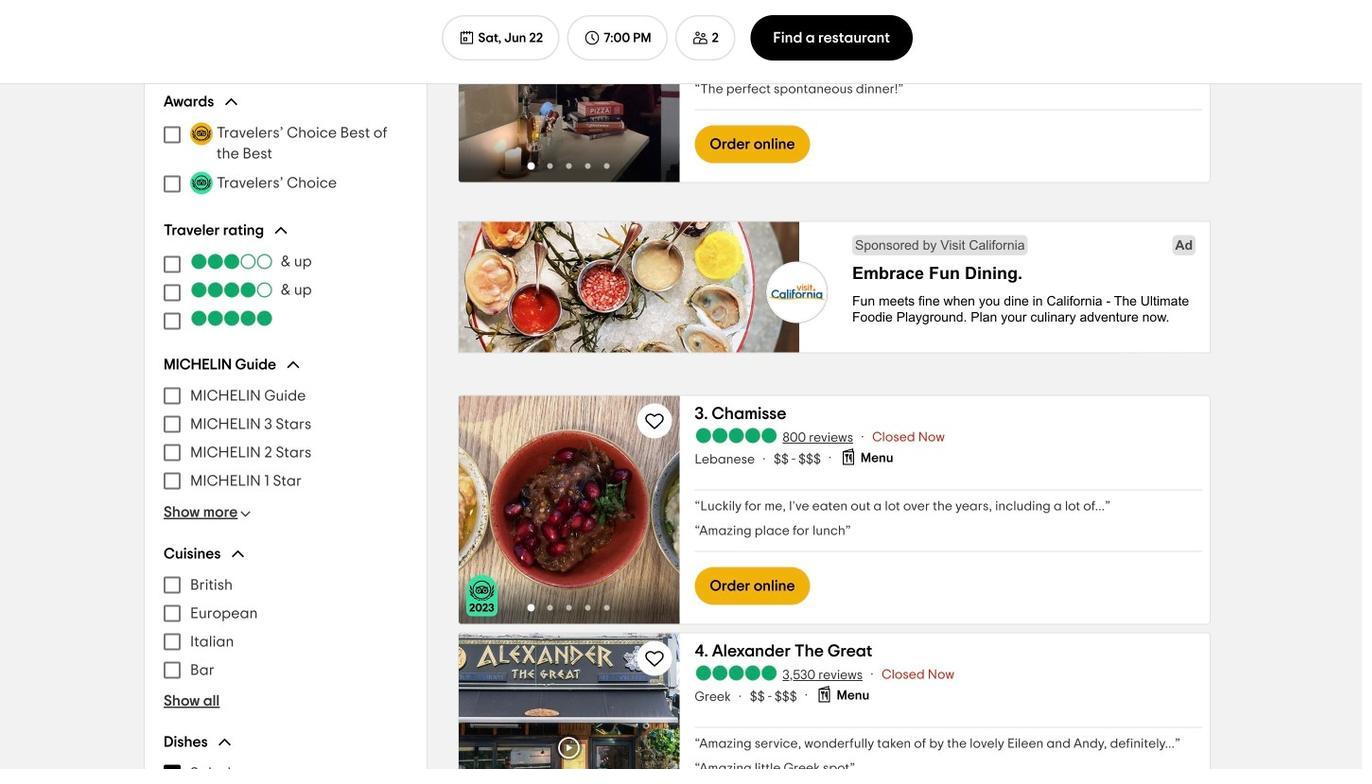 Task type: describe. For each thing, give the bounding box(es) containing it.
2 menu from the top
[[164, 119, 408, 198]]

1 menu from the top
[[164, 0, 181, 64]]

5 menu from the top
[[164, 571, 408, 684]]

save to a trip image
[[643, 410, 666, 432]]

2 carousel of images figure from the top
[[459, 396, 680, 624]]

4 menu from the top
[[164, 382, 408, 495]]

3 group from the top
[[164, 221, 408, 333]]

2 group from the top
[[164, 92, 408, 198]]

1 carousel of images figure from the top
[[459, 0, 680, 182]]

5 group from the top
[[164, 544, 408, 710]]



Task type: locate. For each thing, give the bounding box(es) containing it.
the aubergine lover trio image
[[459, 396, 680, 624]]

4 group from the top
[[164, 355, 408, 522]]

group
[[164, 0, 408, 70], [164, 92, 408, 198], [164, 221, 408, 333], [164, 355, 408, 522], [164, 544, 408, 710], [164, 733, 408, 769]]

6 group from the top
[[164, 733, 408, 769]]

save to a trip image
[[643, 647, 666, 670]]

0 vertical spatial carousel of images figure
[[459, 0, 680, 182]]

1 group from the top
[[164, 0, 408, 70]]

carousel of images figure
[[459, 0, 680, 182], [459, 396, 680, 624]]

menu
[[164, 0, 181, 64], [164, 119, 408, 198], [164, 247, 408, 333], [164, 382, 408, 495], [164, 571, 408, 684]]

advertisement element
[[458, 221, 1211, 357]]

1 vertical spatial carousel of images figure
[[459, 396, 680, 624]]

3 menu from the top
[[164, 247, 408, 333]]



Task type: vqa. For each thing, say whether or not it's contained in the screenshot.
5th menu from the bottom of the page
yes



